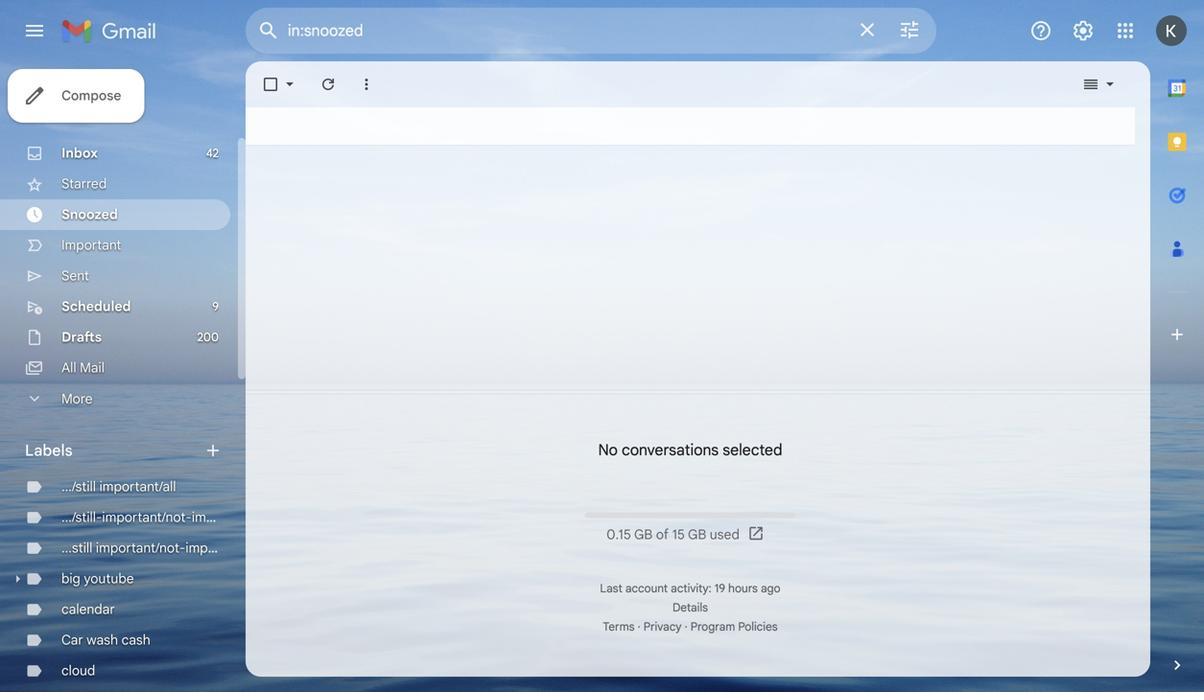 Task type: locate. For each thing, give the bounding box(es) containing it.
calendar link
[[61, 602, 115, 618]]

youtube
[[84, 571, 134, 588]]

sent
[[61, 268, 89, 284]]

1 vertical spatial important
[[186, 540, 245, 557]]

0 vertical spatial important/not-
[[102, 509, 192, 526]]

terms link
[[603, 620, 635, 635]]

compose button
[[8, 69, 144, 123]]

important
[[61, 237, 121, 254]]

big
[[61, 571, 80, 588]]

more button
[[0, 384, 230, 414]]

last account activity: 19 hours ago details terms · privacy · program policies
[[600, 582, 781, 635]]

cloud
[[61, 663, 95, 680]]

important/not-
[[102, 509, 192, 526], [96, 540, 186, 557]]

car
[[61, 632, 83, 649]]

9
[[212, 300, 219, 314]]

0 horizontal spatial ·
[[638, 620, 641, 635]]

details link
[[673, 601, 708, 616]]

compose
[[61, 87, 121, 104]]

search mail image
[[251, 13, 286, 48]]

wash
[[87, 632, 118, 649]]

mail
[[80, 360, 105, 377]]

labels
[[25, 441, 73, 461]]

snoozed
[[61, 206, 118, 223]]

· down details link
[[685, 620, 688, 635]]

·
[[638, 620, 641, 635], [685, 620, 688, 635]]

cash
[[121, 632, 150, 649]]

no
[[598, 441, 618, 460]]

Search mail text field
[[288, 21, 844, 40]]

inbox
[[61, 145, 98, 162]]

42
[[206, 146, 219, 161]]

gb
[[634, 527, 653, 543], [688, 527, 706, 543]]

19
[[715, 582, 725, 596]]

important/not- down .../still-important/not-important
[[96, 540, 186, 557]]

1 horizontal spatial ·
[[685, 620, 688, 635]]

1 horizontal spatial gb
[[688, 527, 706, 543]]

none checkbox inside no conversations selected main content
[[261, 75, 280, 94]]

important up ...still important/not-important link
[[192, 509, 251, 526]]

terms
[[603, 620, 635, 635]]

None search field
[[246, 8, 936, 54]]

snoozed link
[[61, 206, 118, 223]]

important link
[[61, 237, 121, 254]]

gb left "of"
[[634, 527, 653, 543]]

important for ...still important/not-important
[[186, 540, 245, 557]]

policies
[[738, 620, 778, 635]]

important down .../still-important/not-important link
[[186, 540, 245, 557]]

support image
[[1030, 19, 1053, 42]]

15
[[672, 527, 685, 543]]

car wash cash link
[[61, 632, 150, 649]]

0 vertical spatial important
[[192, 509, 251, 526]]

cloud link
[[61, 663, 95, 680]]

big youtube
[[61, 571, 134, 588]]

None checkbox
[[261, 75, 280, 94]]

refresh image
[[319, 75, 338, 94]]

labels heading
[[25, 441, 203, 461]]

clear search image
[[848, 11, 887, 49]]

important/not- up ...still important/not-important link
[[102, 509, 192, 526]]

0 horizontal spatial gb
[[634, 527, 653, 543]]

1 vertical spatial important/not-
[[96, 540, 186, 557]]

important/not- for .../still-
[[102, 509, 192, 526]]

no conversations selected
[[598, 441, 783, 460]]

all
[[61, 360, 76, 377]]

important
[[192, 509, 251, 526], [186, 540, 245, 557]]

tab list
[[1150, 61, 1204, 624]]

drafts link
[[61, 329, 102, 346]]

scheduled link
[[61, 298, 131, 315]]

no conversations selected main content
[[246, 61, 1150, 677]]

· right the terms link
[[638, 620, 641, 635]]

main menu image
[[23, 19, 46, 42]]

gmail image
[[61, 12, 166, 50]]

1 · from the left
[[638, 620, 641, 635]]

gb right 15
[[688, 527, 706, 543]]

0.15 gb of 15 gb used
[[606, 527, 740, 543]]



Task type: describe. For each thing, give the bounding box(es) containing it.
last
[[600, 582, 622, 596]]

big youtube link
[[61, 571, 134, 588]]

details
[[673, 601, 708, 616]]

used
[[710, 527, 740, 543]]

...still important/not-important
[[61, 540, 245, 557]]

.../still important/all
[[61, 479, 176, 496]]

...still
[[61, 540, 92, 557]]

of
[[656, 527, 669, 543]]

more
[[61, 391, 93, 408]]

important/all
[[99, 479, 176, 496]]

toggle split pane mode image
[[1081, 75, 1101, 94]]

200
[[197, 331, 219, 345]]

starred
[[61, 176, 107, 192]]

program
[[691, 620, 735, 635]]

car wash cash
[[61, 632, 150, 649]]

activity:
[[671, 582, 712, 596]]

2 gb from the left
[[688, 527, 706, 543]]

privacy link
[[644, 620, 682, 635]]

.../still-important/not-important link
[[61, 509, 251, 526]]

0.15
[[606, 527, 631, 543]]

follow link to manage storage image
[[747, 525, 767, 545]]

all mail
[[61, 360, 105, 377]]

drafts
[[61, 329, 102, 346]]

hours
[[728, 582, 758, 596]]

.../still
[[61, 479, 96, 496]]

ago
[[761, 582, 781, 596]]

.../still-important/not-important
[[61, 509, 251, 526]]

important/not- for ...still
[[96, 540, 186, 557]]

1 gb from the left
[[634, 527, 653, 543]]

scheduled
[[61, 298, 131, 315]]

important for .../still-important/not-important
[[192, 509, 251, 526]]

settings image
[[1072, 19, 1095, 42]]

advanced search options image
[[890, 11, 929, 49]]

...still important/not-important link
[[61, 540, 245, 557]]

privacy
[[644, 620, 682, 635]]

inbox link
[[61, 145, 98, 162]]

conversations
[[622, 441, 719, 460]]

starred link
[[61, 176, 107, 192]]

more image
[[357, 75, 376, 94]]

.../still important/all link
[[61, 479, 176, 496]]

account
[[625, 582, 668, 596]]

calendar
[[61, 602, 115, 618]]

labels navigation
[[0, 61, 251, 693]]

program policies link
[[691, 620, 778, 635]]

2 · from the left
[[685, 620, 688, 635]]

selected
[[723, 441, 783, 460]]

.../still-
[[61, 509, 102, 526]]

sent link
[[61, 268, 89, 284]]

all mail link
[[61, 360, 105, 377]]



Task type: vqa. For each thing, say whether or not it's contained in the screenshot.
first 18 from the top of the main content containing Promotions
no



